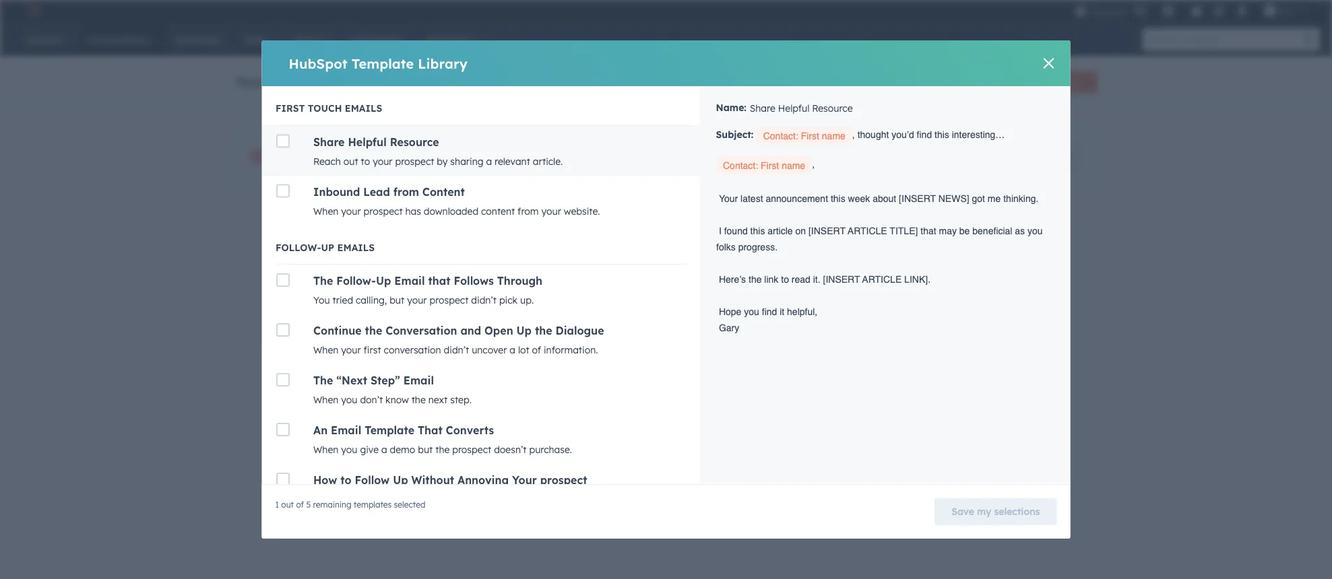 Task type: describe. For each thing, give the bounding box(es) containing it.
up inside the follow-up email that follows through you tried calling, but your prospect didn't pick up.
[[376, 274, 391, 288]]

link
[[764, 274, 778, 285]]

1 link opens in a new window image from the top
[[573, 326, 582, 342]]

annoying
[[457, 474, 508, 487]]

to inside turn your best sales emails into templates you can send without leaving your inbox. discover your top-performing templates to boost your response rates and close more deals.
[[697, 284, 706, 295]]

created for 5
[[822, 76, 856, 88]]

but for that
[[418, 444, 432, 456]]

new folder button
[[872, 71, 936, 93]]

1 vertical spatial upgrade
[[1026, 150, 1066, 162]]

1 horizontal spatial from
[[517, 205, 538, 217]]

content
[[422, 185, 464, 198]]

week
[[848, 193, 870, 204]]

conversation
[[383, 344, 441, 356]]

selected
[[394, 500, 425, 510]]

demo
[[389, 444, 415, 456]]

template inside an email template that converts when you give a demo but the prospect doesn't purchase.
[[364, 424, 414, 437]]

find inside contact: first name , thought you'd find this interesting…
[[917, 129, 932, 140]]

calling icon image
[[1134, 5, 1146, 17]]

new folder
[[883, 77, 925, 87]]

of inside continue the conversation and open up the dialogue when your first conversation didn't uncover a lot of information.
[[532, 344, 541, 356]]

follow-up emails
[[275, 242, 374, 253]]

menu containing abc
[[1073, 0, 1316, 22]]

2 horizontal spatial out
[[411, 150, 429, 163]]

1 out of 5 remaining templates selected save my selections
[[275, 500, 1040, 518]]

to right link
[[781, 274, 789, 285]]

article.
[[532, 155, 562, 167]]

[insert inside i found this article on [insert article title] that may be beneficial as you folks progress.
[[809, 225, 845, 236]]

information.
[[543, 344, 598, 356]]

relevant
[[494, 155, 530, 167]]

gary orlando image
[[1264, 5, 1276, 17]]

hope
[[719, 306, 741, 317]]

contact: for contact: first name , thought you'd find this interesting…
[[763, 130, 798, 141]]

turn
[[429, 267, 448, 279]]

out inside 1 out of 5 remaining templates selected save my selections
[[281, 500, 294, 510]]

best
[[473, 267, 492, 279]]

content
[[481, 205, 515, 217]]

sharing
[[450, 155, 483, 167]]

seconds
[[673, 238, 727, 255]]

tried
[[332, 294, 353, 306]]

hope you find it helpful, gary
[[716, 306, 820, 333]]

learn
[[516, 327, 543, 339]]

sales
[[495, 267, 517, 279]]

i found this article on [insert article title] that may be beneficial as you folks progress.
[[716, 225, 1045, 252]]

this inside contact: first name , thought you'd find this interesting…
[[935, 129, 949, 140]]

template
[[1044, 77, 1078, 87]]

prospect inside inbound lead from content when your prospect has downloaded content from your website.
[[363, 205, 402, 217]]

folks
[[716, 241, 736, 252]]

the for the "next step" email
[[313, 374, 333, 387]]

analyze button
[[944, 71, 1005, 93]]

1 horizontal spatial your
[[512, 474, 537, 487]]

marketplaces button
[[1154, 0, 1183, 22]]

name for , thought you'd find this interesting…
[[822, 130, 845, 141]]

learn more
[[516, 327, 571, 339]]

resource
[[390, 135, 439, 149]]

dialogue
[[555, 324, 604, 338]]

0 vertical spatial has
[[333, 150, 353, 163]]

your left website.
[[541, 205, 561, 217]]

reach
[[313, 155, 341, 167]]

has inside inbound lead from content when your prospect has downloaded content from your website.
[[405, 205, 421, 217]]

don't
[[360, 394, 383, 406]]

search image
[[1304, 35, 1313, 44]]

first for contact: first name , thought you'd find this interesting…
[[801, 130, 819, 141]]

touch
[[307, 102, 342, 114]]

emails for helpful
[[344, 102, 382, 114]]

inbound
[[313, 185, 360, 198]]

hubspot template library
[[289, 55, 467, 72]]

Search HubSpot search field
[[1143, 28, 1308, 51]]

calling,
[[355, 294, 387, 306]]

as
[[1015, 225, 1025, 236]]

it.
[[813, 274, 820, 285]]

0 horizontal spatial follow-
[[275, 242, 321, 253]]

analyze
[[956, 77, 985, 87]]

the for the follow-up email that follows through
[[313, 274, 333, 288]]

1 horizontal spatial 1
[[401, 150, 407, 163]]

got
[[972, 193, 985, 204]]

when inside inbound lead from content when your prospect has downloaded content from your website.
[[313, 205, 338, 217]]

conversation
[[385, 324, 457, 338]]

that inside the follow-up email that follows through you tried calling, but your prospect didn't pick up.
[[428, 274, 450, 288]]

here's
[[719, 274, 746, 285]]

upgrade inside menu
[[1090, 6, 1126, 17]]

link].
[[904, 274, 931, 285]]

uncover
[[471, 344, 507, 356]]

when inside an email template that converts when you give a demo but the prospect doesn't purchase.
[[313, 444, 338, 456]]

search button
[[1297, 28, 1320, 51]]

1 of 5 created
[[795, 76, 856, 88]]

subject:
[[716, 129, 753, 140]]

email inside an email template that converts when you give a demo but the prospect doesn't purchase.
[[330, 424, 361, 437]]

when inside continue the conversation and open up the dialogue when your first conversation didn't uncover a lot of information.
[[313, 344, 338, 356]]

templates left with
[[583, 150, 627, 162]]

name:
[[716, 102, 746, 114]]

send
[[429, 238, 463, 255]]

emails for follow-
[[337, 242, 374, 253]]

up inside continue the conversation and open up the dialogue when your first conversation didn't uncover a lot of information.
[[516, 324, 531, 338]]

0 vertical spatial template
[[352, 55, 414, 72]]

how
[[313, 474, 337, 487]]

emails for in
[[608, 238, 652, 255]]

0 horizontal spatial from
[[393, 185, 419, 198]]

be
[[959, 225, 970, 236]]

top-
[[579, 284, 598, 295]]

didn't inside the follow-up email that follows through you tried calling, but your prospect didn't pick up.
[[471, 294, 496, 306]]

you inside hope you find it helpful, gary
[[744, 306, 759, 317]]

your down into
[[556, 284, 576, 295]]

templates.
[[457, 150, 513, 163]]

hubspot image
[[24, 3, 40, 19]]

rates
[[522, 300, 545, 312]]

deals.
[[618, 300, 644, 312]]

5 inside 1 out of 5 remaining templates selected save my selections
[[306, 500, 311, 510]]

save my selections button
[[935, 499, 1057, 526]]

up.
[[520, 294, 533, 306]]

your latest announcement this week about [insert news] got me thinking.
[[716, 193, 1041, 204]]

1 for created
[[795, 76, 799, 88]]

your inside the follow-up email that follows through you tried calling, but your prospect didn't pick up.
[[407, 294, 427, 306]]

on
[[795, 225, 806, 236]]

templates up top-
[[571, 267, 615, 279]]

5 inside templates banner
[[814, 76, 819, 88]]

you
[[313, 294, 330, 306]]

may
[[939, 225, 957, 236]]

selections
[[994, 506, 1040, 518]]

purchase.
[[529, 444, 572, 456]]

give
[[360, 444, 378, 456]]

article inside i found this article on [insert article title] that may be beneficial as you folks progress.
[[848, 225, 887, 236]]

title]
[[890, 225, 918, 236]]

step.
[[450, 394, 471, 406]]

here's the link to read it. [insert article link].
[[716, 274, 933, 285]]

the "next step" email when you don't know the next step.
[[313, 374, 471, 406]]

created for has
[[356, 150, 398, 163]]

prospect inside the follow-up email that follows through you tried calling, but your prospect didn't pick up.
[[429, 294, 468, 306]]

know
[[385, 394, 408, 406]]

prospect down purchase.
[[540, 474, 587, 487]]

the up first
[[365, 324, 382, 338]]

through
[[497, 274, 542, 288]]

send
[[656, 267, 677, 279]]

how to follow up without annoying your prospect
[[313, 474, 587, 487]]

your right turn
[[450, 267, 470, 279]]

your for your team has created 1 out of 5 templates.
[[273, 150, 299, 163]]

templates?
[[464, 327, 513, 339]]

lead
[[363, 185, 390, 198]]

repetitive
[[539, 238, 604, 255]]

help button
[[1185, 0, 1208, 22]]

you inside the "next step" email when you don't know the next step.
[[341, 394, 357, 406]]

notifications button
[[1230, 0, 1253, 22]]

you inside an email template that converts when you give a demo but the prospect doesn't purchase.
[[341, 444, 357, 456]]

your for your latest announcement this week about [insert news] got me thinking.
[[719, 193, 738, 204]]

your right boost
[[457, 300, 477, 312]]

helpful,
[[787, 306, 817, 317]]

marketplaces image
[[1162, 6, 1174, 18]]



Task type: vqa. For each thing, say whether or not it's contained in the screenshot.
THE OUT to the middle
yes



Task type: locate. For each thing, give the bounding box(es) containing it.
new left folder
[[883, 77, 900, 87]]

0 horizontal spatial a
[[381, 444, 387, 456]]

prospect down the resource
[[395, 155, 434, 167]]

remaining
[[313, 500, 351, 510]]

, up announcement on the top right of page
[[812, 159, 815, 170]]

0 vertical spatial and
[[547, 300, 564, 312]]

contact: inside contact: first name , thought you'd find this interesting…
[[763, 130, 798, 141]]

1 horizontal spatial emails
[[608, 238, 652, 255]]

with
[[630, 150, 648, 162]]

from right content
[[517, 205, 538, 217]]

announcement
[[766, 193, 828, 204]]

new to templates?
[[429, 327, 513, 339]]

your up best
[[467, 238, 498, 255]]

it
[[780, 306, 784, 317]]

1 vertical spatial that
[[428, 274, 450, 288]]

link opens in a new window image
[[573, 326, 582, 342], [573, 329, 582, 339]]

prospect down turn
[[429, 294, 468, 306]]

0 vertical spatial emails
[[608, 238, 652, 255]]

your left latest
[[719, 193, 738, 204]]

a inside an email template that converts when you give a demo but the prospect doesn't purchase.
[[381, 444, 387, 456]]

1 the from the top
[[313, 274, 333, 288]]

that left the may
[[921, 225, 936, 236]]

you
[[1028, 225, 1043, 236], [618, 267, 634, 279], [744, 306, 759, 317], [341, 394, 357, 406], [341, 444, 357, 456]]

help image
[[1191, 6, 1203, 18]]

a inside continue the conversation and open up the dialogue when your first conversation didn't uncover a lot of information.
[[509, 344, 515, 356]]

of inside templates banner
[[802, 76, 811, 88]]

emails up 'helpful'
[[344, 102, 382, 114]]

news]
[[938, 193, 969, 204]]

prospect down lead
[[363, 205, 402, 217]]

follow- inside the follow-up email that follows through you tried calling, but your prospect didn't pick up.
[[336, 274, 376, 288]]

up up calling,
[[376, 274, 391, 288]]

hubspot link
[[16, 3, 51, 19]]

more for unlock more templates with crm suite starter.
[[557, 150, 580, 162]]

send your most repetitive emails in seconds
[[429, 238, 727, 255]]

to down boost
[[452, 327, 461, 339]]

a right give
[[381, 444, 387, 456]]

close image
[[1043, 58, 1054, 69]]

upgrade up the thinking.
[[1026, 150, 1066, 162]]

website.
[[563, 205, 600, 217]]

up
[[376, 274, 391, 288], [516, 324, 531, 338], [393, 474, 408, 487]]

2 vertical spatial more
[[546, 327, 571, 339]]

your down inbound
[[341, 205, 361, 217]]

2 vertical spatial first
[[761, 160, 779, 171]]

hubspot
[[289, 55, 347, 72]]

thought
[[857, 129, 889, 140]]

by
[[437, 155, 447, 167]]

email up next
[[403, 374, 434, 387]]

and inside continue the conversation and open up the dialogue when your first conversation didn't uncover a lot of information.
[[460, 324, 481, 338]]

0 horizontal spatial contact:
[[723, 160, 758, 171]]

more for learn more
[[546, 327, 571, 339]]

email for step"
[[403, 374, 434, 387]]

emails for into
[[520, 267, 548, 279]]

2 the from the top
[[313, 374, 333, 387]]

performing
[[597, 284, 647, 295]]

the down rates
[[535, 324, 552, 338]]

share helpful resource reach out to your prospect by sharing a relevant article.
[[313, 135, 562, 167]]

of inside 1 out of 5 remaining templates selected save my selections
[[296, 500, 304, 510]]

me
[[988, 193, 1001, 204]]

this left the interesting…
[[935, 129, 949, 140]]

you up performing
[[618, 267, 634, 279]]

a inside share helpful resource reach out to your prospect by sharing a relevant article.
[[486, 155, 492, 167]]

emails
[[608, 238, 652, 255], [520, 267, 548, 279]]

2 vertical spatial [insert
[[823, 274, 860, 285]]

first up latest
[[761, 160, 779, 171]]

a left lot
[[509, 344, 515, 356]]

0 vertical spatial more
[[557, 150, 580, 162]]

and inside turn your best sales emails into templates you can send without leaving your inbox. discover your top-performing templates to boost your response rates and close more deals.
[[547, 300, 564, 312]]

first inside contact: first name ,
[[761, 160, 779, 171]]

0 vertical spatial email
[[394, 274, 425, 288]]

a right sharing
[[486, 155, 492, 167]]

up up lot
[[516, 324, 531, 338]]

1 horizontal spatial 5
[[447, 150, 453, 163]]

2 horizontal spatial new
[[1024, 77, 1041, 87]]

1 horizontal spatial has
[[405, 205, 421, 217]]

new for new folder
[[883, 77, 900, 87]]

unlock more templates with crm suite starter.
[[524, 150, 732, 162]]

1 horizontal spatial but
[[418, 444, 432, 456]]

has down share
[[333, 150, 353, 163]]

1 vertical spatial template
[[364, 424, 414, 437]]

out right reach
[[343, 155, 358, 167]]

upgrade right "upgrade" image at right top
[[1090, 6, 1126, 17]]

your left boost
[[407, 294, 427, 306]]

0 vertical spatial ,
[[852, 129, 855, 140]]

new inside button
[[883, 77, 900, 87]]

doesn't
[[494, 444, 526, 456]]

follows
[[453, 274, 493, 288]]

folder
[[903, 77, 925, 87]]

suite
[[674, 150, 697, 162]]

2 vertical spatial email
[[330, 424, 361, 437]]

4 when from the top
[[313, 444, 338, 456]]

you down "next at the bottom
[[341, 394, 357, 406]]

article
[[768, 225, 793, 236]]

first
[[275, 102, 305, 114], [801, 130, 819, 141], [761, 160, 779, 171]]

out down the resource
[[411, 150, 429, 163]]

can
[[637, 267, 653, 279]]

0 vertical spatial created
[[822, 76, 856, 88]]

library
[[418, 55, 467, 72]]

templates down send
[[650, 284, 694, 295]]

has
[[333, 150, 353, 163], [405, 205, 421, 217]]

contact:
[[763, 130, 798, 141], [723, 160, 758, 171]]

contact: inside contact: first name ,
[[723, 160, 758, 171]]

abc
[[1279, 5, 1294, 16]]

prospect inside share helpful resource reach out to your prospect by sharing a relevant article.
[[395, 155, 434, 167]]

your down 'helpful'
[[372, 155, 392, 167]]

response
[[480, 300, 520, 312]]

first down templates
[[275, 102, 305, 114]]

templates banner
[[235, 67, 1097, 93]]

1 vertical spatial a
[[509, 344, 515, 356]]

0 horizontal spatial upgrade
[[1026, 150, 1066, 162]]

in
[[656, 238, 669, 255]]

first inside contact: first name , thought you'd find this interesting…
[[801, 130, 819, 141]]

i
[[719, 225, 721, 236]]

contact: for contact: first name ,
[[723, 160, 758, 171]]

your down doesn't
[[512, 474, 537, 487]]

1 horizontal spatial name
[[822, 130, 845, 141]]

0 vertical spatial but
[[389, 294, 404, 306]]

0 horizontal spatial find
[[762, 306, 777, 317]]

first up contact: first name ,
[[801, 130, 819, 141]]

name left thought
[[822, 130, 845, 141]]

1 vertical spatial first
[[801, 130, 819, 141]]

1 inside 1 out of 5 remaining templates selected save my selections
[[275, 500, 279, 510]]

0 vertical spatial didn't
[[471, 294, 496, 306]]

emails up can
[[608, 238, 652, 255]]

name inside contact: first name ,
[[782, 160, 805, 171]]

0 vertical spatial that
[[921, 225, 936, 236]]

the down that
[[435, 444, 449, 456]]

new inside popup button
[[1024, 77, 1041, 87]]

1 vertical spatial up
[[516, 324, 531, 338]]

2 horizontal spatial first
[[801, 130, 819, 141]]

2 link opens in a new window image from the top
[[573, 329, 582, 339]]

, inside contact: first name ,
[[812, 159, 815, 170]]

upgrade image
[[1075, 6, 1087, 18]]

when down continue
[[313, 344, 338, 356]]

5
[[814, 76, 819, 88], [447, 150, 453, 163], [306, 500, 311, 510]]

0 vertical spatial first
[[275, 102, 305, 114]]

1 vertical spatial emails
[[520, 267, 548, 279]]

, for , thought you'd find this interesting…
[[852, 129, 855, 140]]

0 horizontal spatial out
[[281, 500, 294, 510]]

0 horizontal spatial name
[[782, 160, 805, 171]]

you right the hope on the right
[[744, 306, 759, 317]]

emails right 'up' on the left top of the page
[[337, 242, 374, 253]]

pick
[[499, 294, 517, 306]]

and
[[547, 300, 564, 312], [460, 324, 481, 338]]

boost
[[429, 300, 455, 312]]

email left turn
[[394, 274, 425, 288]]

1 vertical spatial email
[[403, 374, 434, 387]]

your
[[273, 150, 299, 163], [719, 193, 738, 204], [512, 474, 537, 487]]

email right an
[[330, 424, 361, 437]]

templates inside 1 out of 5 remaining templates selected save my selections
[[354, 500, 392, 510]]

, inside contact: first name , thought you'd find this interesting…
[[852, 129, 855, 140]]

that
[[417, 424, 442, 437]]

out inside share helpful resource reach out to your prospect by sharing a relevant article.
[[343, 155, 358, 167]]

1 horizontal spatial and
[[547, 300, 564, 312]]

to down 'helpful'
[[361, 155, 370, 167]]

0 horizontal spatial 1
[[275, 500, 279, 510]]

0 horizontal spatial your
[[273, 150, 299, 163]]

1 horizontal spatial upgrade
[[1090, 6, 1126, 17]]

emails up discover
[[520, 267, 548, 279]]

1 horizontal spatial contact:
[[763, 130, 798, 141]]

more up information.
[[546, 327, 571, 339]]

1 horizontal spatial first
[[761, 160, 779, 171]]

0 vertical spatial contact:
[[763, 130, 798, 141]]

more inside turn your best sales emails into templates you can send without leaving your inbox. discover your top-performing templates to boost your response rates and close more deals.
[[592, 300, 615, 312]]

from right lead
[[393, 185, 419, 198]]

new template
[[1024, 77, 1078, 87]]

notifications image
[[1236, 6, 1248, 18]]

none text field inside hubspot template library dialog
[[746, 94, 1062, 121]]

didn't inside continue the conversation and open up the dialogue when your first conversation didn't uncover a lot of information.
[[443, 344, 469, 356]]

you left give
[[341, 444, 357, 456]]

has left downloaded
[[405, 205, 421, 217]]

thinking.
[[1003, 193, 1039, 204]]

the inside the "next step" email when you don't know the next step.
[[411, 394, 425, 406]]

contact: down subject:
[[723, 160, 758, 171]]

0 vertical spatial emails
[[344, 102, 382, 114]]

2 when from the top
[[313, 344, 338, 356]]

, for ,
[[812, 159, 815, 170]]

you right as at the top
[[1028, 225, 1043, 236]]

1 horizontal spatial find
[[917, 129, 932, 140]]

article down week
[[848, 225, 887, 236]]

0 vertical spatial up
[[376, 274, 391, 288]]

0 horizontal spatial that
[[428, 274, 450, 288]]

name for ,
[[782, 160, 805, 171]]

1 horizontal spatial a
[[486, 155, 492, 167]]

[insert right on
[[809, 225, 845, 236]]

1 vertical spatial the
[[313, 374, 333, 387]]

1 for 5
[[275, 500, 279, 510]]

about
[[873, 193, 896, 204]]

but inside an email template that converts when you give a demo but the prospect doesn't purchase.
[[418, 444, 432, 456]]

this inside i found this article on [insert article title] that may be beneficial as you folks progress.
[[750, 225, 765, 236]]

but for email
[[389, 294, 404, 306]]

1 vertical spatial from
[[517, 205, 538, 217]]

settings link
[[1211, 4, 1228, 18]]

that inside i found this article on [insert article title] that may be beneficial as you folks progress.
[[921, 225, 936, 236]]

to
[[361, 155, 370, 167], [781, 274, 789, 285], [697, 284, 706, 295], [452, 327, 461, 339], [340, 474, 351, 487]]

template left library
[[352, 55, 414, 72]]

[insert for about
[[899, 193, 936, 204]]

read
[[792, 274, 810, 285]]

0 vertical spatial 1
[[795, 76, 799, 88]]

inbox.
[[486, 284, 513, 295]]

1 vertical spatial article
[[862, 274, 902, 285]]

1 horizontal spatial up
[[393, 474, 408, 487]]

1 horizontal spatial ,
[[852, 129, 855, 140]]

0 horizontal spatial created
[[356, 150, 398, 163]]

when up an
[[313, 394, 338, 406]]

1 vertical spatial your
[[719, 193, 738, 204]]

when down an
[[313, 444, 338, 456]]

1 horizontal spatial new
[[883, 77, 900, 87]]

0 vertical spatial 5
[[814, 76, 819, 88]]

1 horizontal spatial out
[[343, 155, 358, 167]]

that up boost
[[428, 274, 450, 288]]

created left new folder
[[822, 76, 856, 88]]

2 horizontal spatial your
[[719, 193, 738, 204]]

1 vertical spatial more
[[592, 300, 615, 312]]

the left link
[[749, 274, 762, 285]]

find inside hope you find it helpful, gary
[[762, 306, 777, 317]]

new for new to templates?
[[429, 327, 449, 339]]

0 horizontal spatial 5
[[306, 500, 311, 510]]

you inside i found this article on [insert article title] that may be beneficial as you folks progress.
[[1028, 225, 1043, 236]]

didn't down new to templates?
[[443, 344, 469, 356]]

the left "next at the bottom
[[313, 374, 333, 387]]

email inside the "next step" email when you don't know the next step.
[[403, 374, 434, 387]]

more down top-
[[592, 300, 615, 312]]

new down boost
[[429, 327, 449, 339]]

2 vertical spatial your
[[512, 474, 537, 487]]

templates
[[235, 73, 304, 90]]

when
[[313, 205, 338, 217], [313, 344, 338, 356], [313, 394, 338, 406], [313, 444, 338, 456]]

and up uncover on the bottom left of page
[[460, 324, 481, 338]]

the left next
[[411, 394, 425, 406]]

find left it
[[762, 306, 777, 317]]

follow- up you
[[275, 242, 321, 253]]

2 horizontal spatial this
[[935, 129, 949, 140]]

1 inside templates banner
[[795, 76, 799, 88]]

the up you
[[313, 274, 333, 288]]

link opens in a new window image inside learn more link
[[573, 329, 582, 339]]

1 vertical spatial this
[[831, 193, 845, 204]]

0 vertical spatial this
[[935, 129, 949, 140]]

you inside turn your best sales emails into templates you can send without leaving your inbox. discover your top-performing templates to boost your response rates and close more deals.
[[618, 267, 634, 279]]

name up announcement on the top right of page
[[782, 160, 805, 171]]

0 horizontal spatial new
[[429, 327, 449, 339]]

email
[[394, 274, 425, 288], [403, 374, 434, 387], [330, 424, 361, 437]]

this up "progress." on the top right of page
[[750, 225, 765, 236]]

email for up
[[394, 274, 425, 288]]

, left thought
[[852, 129, 855, 140]]

created down 'helpful'
[[356, 150, 398, 163]]

find right you'd
[[917, 129, 932, 140]]

contact: first name , thought you'd find this interesting…
[[763, 129, 1005, 141]]

0 vertical spatial article
[[848, 225, 887, 236]]

but inside the follow-up email that follows through you tried calling, but your prospect didn't pick up.
[[389, 294, 404, 306]]

the inside an email template that converts when you give a demo but the prospect doesn't purchase.
[[435, 444, 449, 456]]

your left the team
[[273, 150, 299, 163]]

1 when from the top
[[313, 205, 338, 217]]

1 horizontal spatial created
[[822, 76, 856, 88]]

2 horizontal spatial 1
[[795, 76, 799, 88]]

your inside continue the conversation and open up the dialogue when your first conversation didn't uncover a lot of information.
[[341, 344, 361, 356]]

settings image
[[1213, 6, 1225, 18]]

the inside the "next step" email when you don't know the next step.
[[313, 374, 333, 387]]

1 vertical spatial and
[[460, 324, 481, 338]]

2 horizontal spatial a
[[509, 344, 515, 356]]

[insert right about
[[899, 193, 936, 204]]

the
[[749, 274, 762, 285], [365, 324, 382, 338], [535, 324, 552, 338], [411, 394, 425, 406], [435, 444, 449, 456]]

template up 'demo'
[[364, 424, 414, 437]]

1 vertical spatial follow-
[[336, 274, 376, 288]]

first touch emails
[[275, 102, 382, 114]]

new
[[883, 77, 900, 87], [1024, 77, 1041, 87], [429, 327, 449, 339]]

[insert right 'it.'
[[823, 274, 860, 285]]

0 vertical spatial follow-
[[275, 242, 321, 253]]

1 vertical spatial 5
[[447, 150, 453, 163]]

contact: up contact: first name ,
[[763, 130, 798, 141]]

to inside share helpful resource reach out to your prospect by sharing a relevant article.
[[361, 155, 370, 167]]

when inside the "next step" email when you don't know the next step.
[[313, 394, 338, 406]]

learn more link
[[516, 326, 585, 342]]

to right the how
[[340, 474, 351, 487]]

of
[[802, 76, 811, 88], [432, 150, 443, 163], [532, 344, 541, 356], [296, 500, 304, 510]]

when down inbound
[[313, 205, 338, 217]]

didn't
[[471, 294, 496, 306], [443, 344, 469, 356]]

more right unlock
[[557, 150, 580, 162]]

continue the conversation and open up the dialogue when your first conversation didn't uncover a lot of information.
[[313, 324, 604, 356]]

up
[[321, 242, 334, 253]]

3 when from the top
[[313, 394, 338, 406]]

[insert for it.
[[823, 274, 860, 285]]

1 vertical spatial 1
[[401, 150, 407, 163]]

1 horizontal spatial that
[[921, 225, 936, 236]]

0 horizontal spatial ,
[[812, 159, 815, 170]]

progress.
[[738, 241, 778, 252]]

next
[[428, 394, 447, 406]]

hubspot template library dialog
[[262, 40, 1070, 579]]

0 vertical spatial [insert
[[899, 193, 936, 204]]

0 vertical spatial upgrade
[[1090, 6, 1126, 17]]

crm
[[651, 150, 672, 162]]

1 vertical spatial find
[[762, 306, 777, 317]]

created inside templates banner
[[822, 76, 856, 88]]

menu
[[1073, 0, 1316, 22]]

lot
[[518, 344, 529, 356]]

this left week
[[831, 193, 845, 204]]

0 horizontal spatial didn't
[[443, 344, 469, 356]]

most
[[502, 238, 535, 255]]

email inside the follow-up email that follows through you tried calling, but your prospect didn't pick up.
[[394, 274, 425, 288]]

the follow-up email that follows through you tried calling, but your prospect didn't pick up.
[[313, 274, 542, 306]]

interesting…
[[952, 129, 1005, 140]]

your inside share helpful resource reach out to your prospect by sharing a relevant article.
[[372, 155, 392, 167]]

and right rates
[[547, 300, 564, 312]]

1 vertical spatial but
[[418, 444, 432, 456]]

new left template
[[1024, 77, 1041, 87]]

emails inside turn your best sales emails into templates you can send without leaving your inbox. discover your top-performing templates to boost your response rates and close more deals.
[[520, 267, 548, 279]]

prospect down converts
[[452, 444, 491, 456]]

0 horizontal spatial this
[[750, 225, 765, 236]]

prospect inside an email template that converts when you give a demo but the prospect doesn't purchase.
[[452, 444, 491, 456]]

beneficial
[[972, 225, 1012, 236]]

to down without
[[697, 284, 706, 295]]

name inside contact: first name , thought you'd find this interesting…
[[822, 130, 845, 141]]

the
[[313, 274, 333, 288], [313, 374, 333, 387]]

templates down 'follow'
[[354, 500, 392, 510]]

first for contact: first name ,
[[761, 160, 779, 171]]

0 horizontal spatial first
[[275, 102, 305, 114]]

but down that
[[418, 444, 432, 456]]

"next
[[336, 374, 367, 387]]

1 vertical spatial emails
[[337, 242, 374, 253]]

2 horizontal spatial up
[[516, 324, 531, 338]]

the inside the follow-up email that follows through you tried calling, but your prospect didn't pick up.
[[313, 274, 333, 288]]

1 vertical spatial didn't
[[443, 344, 469, 356]]

out left remaining at bottom left
[[281, 500, 294, 510]]

new for new template
[[1024, 77, 1041, 87]]

article left link].
[[862, 274, 902, 285]]

your down best
[[464, 284, 484, 295]]

helpful
[[348, 135, 386, 149]]

1 vertical spatial contact:
[[723, 160, 758, 171]]

1 horizontal spatial this
[[831, 193, 845, 204]]

0 horizontal spatial but
[[389, 294, 404, 306]]

1 horizontal spatial didn't
[[471, 294, 496, 306]]

follow- up tried
[[336, 274, 376, 288]]

upgrade link
[[1009, 143, 1083, 170]]

2 vertical spatial up
[[393, 474, 408, 487]]

0 vertical spatial the
[[313, 274, 333, 288]]

0 vertical spatial name
[[822, 130, 845, 141]]

0 horizontal spatial up
[[376, 274, 391, 288]]

None text field
[[746, 94, 1062, 121]]



